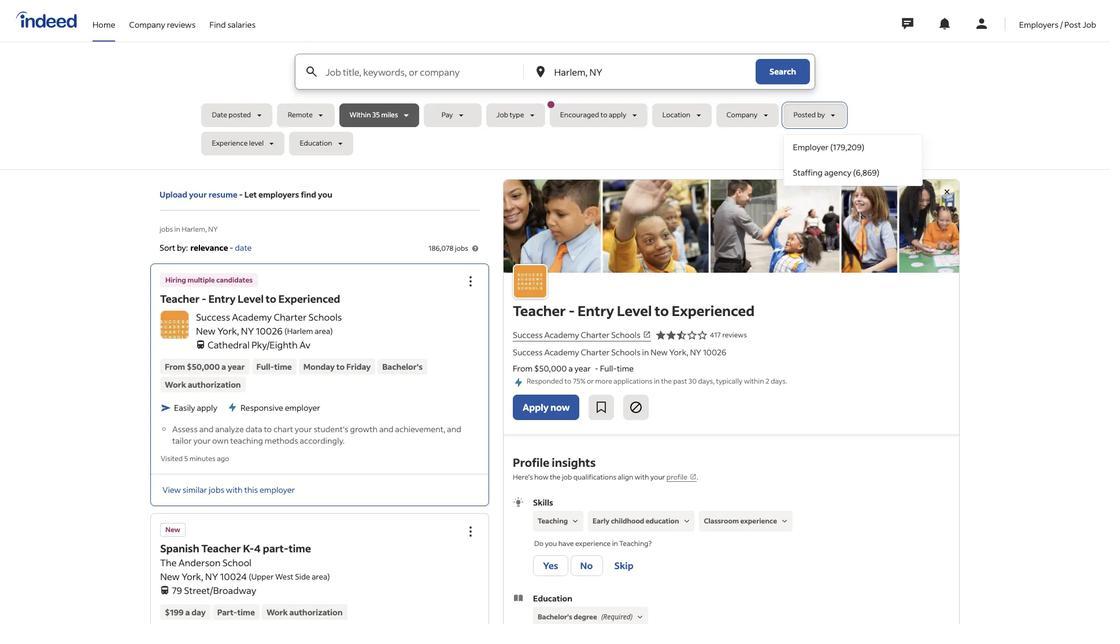 Task type: describe. For each thing, give the bounding box(es) containing it.
friday
[[346, 362, 371, 373]]

in left past
[[654, 377, 660, 386]]

resume
[[209, 189, 238, 200]]

encouraged to apply
[[560, 111, 627, 119]]

the
[[160, 557, 177, 569]]

by:
[[177, 242, 188, 253]]

missing qualification image for early childhood education
[[682, 517, 692, 527]]

2 horizontal spatial teacher
[[513, 302, 566, 320]]

time up the applications
[[617, 363, 634, 374]]

to left 75%
[[565, 377, 572, 386]]

own
[[212, 436, 229, 447]]

classroom experience
[[704, 517, 777, 526]]

35
[[372, 111, 380, 119]]

0 horizontal spatial entry
[[208, 292, 236, 306]]

responded
[[527, 377, 563, 386]]

1 horizontal spatial with
[[635, 473, 649, 482]]

2 horizontal spatial york,
[[670, 347, 689, 358]]

responsive employer
[[241, 403, 320, 414]]

menu inside search field
[[783, 134, 923, 186]]

assess and analyze data to chart your student's growth and achievement, and tailor your own teaching methods accordingly.
[[172, 424, 461, 447]]

days.
[[771, 377, 788, 386]]

education button
[[289, 132, 353, 156]]

data
[[246, 424, 262, 435]]

charter for new
[[581, 347, 610, 358]]

side
[[295, 572, 310, 582]]

year for from $50,000 a year - full-time
[[575, 363, 591, 374]]

full-time
[[257, 362, 292, 373]]

186,078
[[429, 244, 454, 253]]

do
[[534, 540, 544, 548]]

/
[[1061, 19, 1063, 30]]

1 vertical spatial employer
[[260, 485, 295, 496]]

skip button
[[605, 556, 643, 577]]

from $50,000 a year
[[165, 362, 245, 373]]

monday
[[303, 362, 335, 373]]

messages unread count 0 image
[[900, 12, 915, 35]]

your up minutes
[[193, 436, 211, 447]]

missing qualification image for classroom experience
[[780, 517, 790, 527]]

teaching inside teaching button
[[538, 517, 568, 526]]

within 35 miles button
[[339, 104, 419, 127]]

spanish teacher k-4 part-time
[[160, 542, 311, 556]]

minutes
[[190, 455, 216, 463]]

similar
[[183, 485, 207, 496]]

anderson
[[179, 557, 221, 569]]

experience inside button
[[741, 517, 777, 526]]

schools for 10026
[[309, 311, 342, 324]]

assess
[[172, 424, 198, 435]]

or
[[587, 377, 594, 386]]

0 horizontal spatial teacher
[[160, 292, 200, 306]]

time down pky/eighth at the bottom left of the page
[[274, 362, 292, 373]]

1 vertical spatial you
[[545, 540, 557, 548]]

10026 inside success academy charter schools new york, ny 10026 ( harlem area )
[[256, 325, 283, 337]]

ny down 2.5 out of 5 stars. link to 417 company reviews (opens in a new tab) image
[[690, 347, 702, 358]]

classroom experience button
[[699, 511, 793, 532]]

here's how the job qualifications align with your
[[513, 473, 667, 482]]

visited 5 minutes ago
[[161, 455, 229, 463]]

.
[[697, 473, 699, 482]]

cathedral pky/eighth av
[[208, 339, 311, 351]]

date
[[235, 242, 252, 253]]

job type button
[[486, 104, 545, 127]]

ny right the harlem,
[[208, 225, 218, 234]]

from for from $50,000 a year - full-time
[[513, 363, 533, 374]]

post
[[1065, 19, 1081, 30]]

transit information image for new york, ny 10024
[[160, 584, 169, 595]]

new inside success academy charter schools new york, ny 10026 ( harlem area )
[[196, 325, 216, 337]]

1 horizontal spatial full-
[[600, 363, 617, 374]]

profile
[[667, 473, 688, 482]]

5
[[184, 455, 188, 463]]

to left friday
[[337, 362, 345, 373]]

school
[[223, 557, 252, 569]]

remote
[[288, 111, 313, 119]]

$199
[[165, 607, 184, 618]]

time down street/broadway
[[237, 607, 255, 618]]

reviews for 417 reviews
[[723, 331, 747, 339]]

save this job image
[[595, 401, 609, 415]]

part-
[[217, 607, 237, 618]]

employer (179,209) link
[[784, 135, 922, 160]]

close job details image
[[940, 185, 954, 199]]

417
[[710, 331, 721, 339]]

0 horizontal spatial teacher - entry level to experienced
[[160, 292, 340, 306]]

this
[[244, 485, 258, 496]]

$50,000 for from $50,000 a year
[[187, 362, 220, 373]]

(6,869)
[[853, 167, 880, 178]]

from $50,000 a year - full-time
[[513, 363, 634, 374]]

location button
[[652, 104, 712, 127]]

company for company
[[727, 111, 758, 119]]

0 horizontal spatial work
[[165, 380, 186, 391]]

0 horizontal spatial level
[[238, 292, 264, 306]]

job actions menu is collapsed image
[[464, 275, 478, 289]]

time up side
[[289, 542, 311, 556]]

417 reviews
[[710, 331, 747, 339]]

early childhood education button
[[588, 511, 695, 532]]

view similar jobs with this employer
[[163, 485, 295, 496]]

visited
[[161, 455, 183, 463]]

account image
[[975, 17, 989, 31]]

Edit location text field
[[552, 54, 733, 89]]

0 vertical spatial work authorization
[[165, 380, 241, 391]]

1 vertical spatial charter
[[581, 329, 610, 340]]

growth
[[350, 424, 378, 435]]

3 and from the left
[[447, 424, 461, 435]]

upload your resume - let employers find you
[[160, 189, 332, 200]]

0 horizontal spatial missing qualification image
[[635, 613, 646, 623]]

education
[[646, 517, 679, 526]]

employers / post job link
[[1020, 0, 1097, 39]]

1 horizontal spatial level
[[617, 302, 652, 320]]

date
[[212, 111, 227, 119]]

date link
[[235, 242, 252, 253]]

apply inside dropdown button
[[609, 111, 627, 119]]

more
[[595, 377, 612, 386]]

sort
[[160, 242, 175, 253]]

to inside dropdown button
[[601, 111, 608, 119]]

79 street/broadway
[[172, 584, 256, 597]]

profile link
[[667, 473, 697, 482]]

date posted button
[[202, 104, 272, 127]]

not interested image
[[630, 401, 643, 415]]

2
[[766, 377, 770, 386]]

79
[[172, 584, 182, 597]]

notifications unread count 0 image
[[938, 17, 952, 31]]

how
[[535, 473, 549, 482]]

search button
[[756, 59, 810, 84]]

1 horizontal spatial teacher
[[201, 542, 241, 556]]

staffing
[[793, 167, 823, 178]]

av
[[300, 339, 311, 351]]

view similar jobs with this employer link
[[163, 485, 295, 496]]

company button
[[716, 104, 779, 127]]

profile insights
[[513, 455, 596, 470]]

1 horizontal spatial jobs
[[209, 485, 224, 496]]

a for from $50,000 a year - full-time
[[569, 363, 573, 374]]

to up 2.5 out of 5 stars. link to 417 company reviews (opens in a new tab) image
[[655, 302, 669, 320]]

success academy charter schools in new york, ny 10026
[[513, 347, 727, 358]]

success academy charter schools
[[513, 329, 641, 340]]

skip
[[615, 560, 634, 572]]

bachelor's for bachelor's
[[382, 362, 423, 373]]



Task type: locate. For each thing, give the bounding box(es) containing it.
$50,000 for from $50,000 a year - full-time
[[534, 363, 567, 374]]

0 vertical spatial teaching
[[538, 517, 568, 526]]

reviews
[[167, 19, 196, 30], [723, 331, 747, 339]]

experienced up harlem
[[278, 292, 340, 306]]

success for new
[[196, 311, 230, 324]]

help icon image
[[471, 244, 480, 253]]

charter down success academy charter schools link
[[581, 347, 610, 358]]

schools up success academy charter schools in new york, ny 10026
[[611, 329, 641, 340]]

186,078 jobs
[[429, 244, 468, 253]]

job inside dropdown button
[[497, 111, 508, 119]]

schools for ny
[[611, 347, 641, 358]]

0 horizontal spatial york,
[[182, 571, 203, 583]]

0 vertical spatial schools
[[309, 311, 342, 324]]

teaching down "early childhood education"
[[620, 540, 649, 548]]

$50,000 up responded
[[534, 363, 567, 374]]

1 horizontal spatial company
[[727, 111, 758, 119]]

( inside the anderson school new york, ny 10024 ( upper west side area )
[[249, 572, 251, 582]]

1 vertical spatial company
[[727, 111, 758, 119]]

1 horizontal spatial experienced
[[672, 302, 755, 320]]

ny inside success academy charter schools new york, ny 10026 ( harlem area )
[[241, 325, 254, 337]]

teacher - entry level to experienced up success academy charter schools in new york, ny 10026
[[513, 302, 755, 320]]

1 vertical spatial job
[[497, 111, 508, 119]]

in up responded to 75% or more applications in the past 30 days, typically within 2 days.
[[642, 347, 649, 358]]

apply now
[[523, 401, 570, 414]]

academy for new
[[232, 311, 272, 324]]

days,
[[698, 377, 715, 386]]

hiring multiple candidates
[[165, 276, 253, 285]]

to up success academy charter schools new york, ny 10026 ( harlem area )
[[266, 292, 276, 306]]

0 vertical spatial area
[[315, 326, 330, 336]]

a left day
[[185, 607, 190, 618]]

a up 75%
[[569, 363, 573, 374]]

- left date link
[[230, 242, 233, 253]]

10024
[[220, 571, 247, 583]]

teaching
[[230, 436, 263, 447]]

0 horizontal spatial 10026
[[256, 325, 283, 337]]

?
[[649, 540, 652, 548]]

1 horizontal spatial year
[[575, 363, 591, 374]]

spanish
[[160, 542, 199, 556]]

new inside the anderson school new york, ny 10024 ( upper west side area )
[[160, 571, 180, 583]]

responsive
[[241, 403, 283, 414]]

apply right easily
[[197, 402, 217, 413]]

menu
[[783, 134, 923, 186]]

1 horizontal spatial )
[[330, 326, 333, 336]]

in up skip
[[612, 540, 618, 548]]

0 horizontal spatial authorization
[[188, 380, 241, 391]]

missing qualification image right 'classroom experience'
[[780, 517, 790, 527]]

in
[[174, 225, 180, 234], [642, 347, 649, 358], [654, 377, 660, 386], [612, 540, 618, 548]]

bachelor's degree (required)
[[538, 613, 633, 622]]

the left past
[[661, 377, 672, 386]]

methods
[[265, 436, 298, 447]]

and right growth
[[379, 424, 394, 435]]

success academy charter schools link
[[513, 329, 651, 342]]

part-
[[263, 542, 289, 556]]

ny inside the anderson school new york, ny 10024 ( upper west side area )
[[205, 571, 218, 583]]

multiple
[[187, 276, 215, 285]]

new up cathedral
[[196, 325, 216, 337]]

1 horizontal spatial you
[[545, 540, 557, 548]]

0 vertical spatial york,
[[217, 325, 239, 337]]

skills
[[533, 497, 553, 508]]

1 horizontal spatial transit information image
[[196, 339, 205, 350]]

education
[[300, 139, 332, 148], [533, 594, 573, 605]]

0 horizontal spatial year
[[228, 362, 245, 373]]

easily
[[174, 402, 195, 413]]

) inside the anderson school new york, ny 10024 ( upper west side area )
[[327, 572, 330, 582]]

missing qualification image inside classroom experience button
[[780, 517, 790, 527]]

0 horizontal spatial the
[[550, 473, 561, 482]]

date posted
[[212, 111, 251, 119]]

year down cathedral
[[228, 362, 245, 373]]

0 vertical spatial you
[[318, 189, 332, 200]]

success
[[196, 311, 230, 324], [513, 329, 543, 340], [513, 347, 543, 358]]

company for company reviews
[[129, 19, 165, 30]]

within
[[350, 111, 371, 119]]

experience
[[212, 139, 248, 148]]

work down west at the bottom left of the page
[[267, 607, 288, 618]]

0 horizontal spatial a
[[185, 607, 190, 618]]

employer up chart
[[285, 403, 320, 414]]

0 horizontal spatial transit information image
[[160, 584, 169, 595]]

york, up cathedral
[[217, 325, 239, 337]]

0 vertical spatial authorization
[[188, 380, 241, 391]]

) right side
[[327, 572, 330, 582]]

0 vertical spatial success
[[196, 311, 230, 324]]

0 vertical spatial employer
[[285, 403, 320, 414]]

0 horizontal spatial apply
[[197, 402, 217, 413]]

job left "type"
[[497, 111, 508, 119]]

experience up no
[[575, 540, 611, 548]]

1 vertical spatial work authorization
[[267, 607, 343, 618]]

$199 a day
[[165, 607, 206, 618]]

2 horizontal spatial missing qualification image
[[780, 517, 790, 527]]

teaching down skills
[[538, 517, 568, 526]]

level down 'candidates'
[[238, 292, 264, 306]]

10026 up pky/eighth at the bottom left of the page
[[256, 325, 283, 337]]

tailor
[[172, 436, 192, 447]]

0 vertical spatial experience
[[741, 517, 777, 526]]

missing qualification image
[[682, 517, 692, 527], [780, 517, 790, 527], [635, 613, 646, 623]]

success inside success academy charter schools new york, ny 10026 ( harlem area )
[[196, 311, 230, 324]]

teacher up success academy charter schools
[[513, 302, 566, 320]]

1 horizontal spatial entry
[[578, 302, 614, 320]]

your right chart
[[295, 424, 312, 435]]

from for from $50,000 a year
[[165, 362, 185, 373]]

transit information image up from $50,000 a year
[[196, 339, 205, 350]]

1 vertical spatial academy
[[545, 329, 579, 340]]

no
[[580, 560, 593, 572]]

candidates
[[216, 276, 253, 285]]

childhood
[[611, 517, 645, 526]]

in left the harlem,
[[174, 225, 180, 234]]

0 vertical spatial bachelor's
[[382, 362, 423, 373]]

staffing agency (6,869) link
[[784, 160, 922, 186]]

2 vertical spatial success
[[513, 347, 543, 358]]

2 vertical spatial academy
[[545, 347, 579, 358]]

1 horizontal spatial a
[[222, 362, 226, 373]]

salaries
[[228, 19, 256, 30]]

0 horizontal spatial job
[[497, 111, 508, 119]]

0 horizontal spatial experience
[[575, 540, 611, 548]]

encouraged
[[560, 111, 599, 119]]

align
[[618, 473, 634, 482]]

charter up success academy charter schools in new york, ny 10026
[[581, 329, 610, 340]]

your
[[189, 189, 207, 200], [295, 424, 312, 435], [193, 436, 211, 447], [651, 473, 665, 482]]

jobs right similar
[[209, 485, 224, 496]]

(required)
[[601, 613, 633, 622]]

you right find at the left top of page
[[318, 189, 332, 200]]

1 horizontal spatial from
[[513, 363, 533, 374]]

upper
[[251, 572, 274, 582]]

0 vertical spatial jobs
[[160, 225, 173, 234]]

your left the profile
[[651, 473, 665, 482]]

ny up cathedral pky/eighth av
[[241, 325, 254, 337]]

company reviews
[[129, 19, 196, 30]]

2 horizontal spatial a
[[569, 363, 573, 374]]

jobs left help icon
[[455, 244, 468, 253]]

teacher
[[160, 292, 200, 306], [513, 302, 566, 320], [201, 542, 241, 556]]

work authorization down from $50,000 a year
[[165, 380, 241, 391]]

area inside the anderson school new york, ny 10024 ( upper west side area )
[[312, 572, 327, 582]]

missing qualification image
[[570, 517, 581, 527]]

) inside success academy charter schools new york, ny 10026 ( harlem area )
[[330, 326, 333, 336]]

company reviews link
[[129, 0, 196, 39]]

here's
[[513, 473, 533, 482]]

apply now button
[[513, 395, 580, 420]]

posted
[[794, 111, 816, 119]]

york, down anderson
[[182, 571, 203, 583]]

authorization down from $50,000 a year
[[188, 380, 241, 391]]

you right the do
[[545, 540, 557, 548]]

year for from $50,000 a year
[[228, 362, 245, 373]]

( right 10024
[[249, 572, 251, 582]]

None search field
[[202, 54, 923, 186]]

- down multiple
[[202, 292, 206, 306]]

achievement,
[[395, 424, 445, 435]]

area right side
[[312, 572, 327, 582]]

1 vertical spatial apply
[[197, 402, 217, 413]]

a for from $50,000 a year
[[222, 362, 226, 373]]

0 vertical spatial academy
[[232, 311, 272, 324]]

0 horizontal spatial $50,000
[[187, 362, 220, 373]]

with right align
[[635, 473, 649, 482]]

1 horizontal spatial $50,000
[[534, 363, 567, 374]]

education down remote popup button
[[300, 139, 332, 148]]

from up responded
[[513, 363, 533, 374]]

4
[[254, 542, 261, 556]]

charter up harlem
[[274, 311, 307, 324]]

1 vertical spatial teaching
[[620, 540, 649, 548]]

transit information image left 79
[[160, 584, 169, 595]]

1 horizontal spatial bachelor's
[[538, 613, 572, 622]]

1 horizontal spatial work
[[267, 607, 288, 618]]

missing qualification image right education
[[682, 517, 692, 527]]

job actions menu is collapsed image
[[464, 525, 478, 539]]

level
[[238, 292, 264, 306], [617, 302, 652, 320]]

to inside assess and analyze data to chart your student's growth and achievement, and tailor your own teaching methods accordingly.
[[264, 424, 272, 435]]

1 vertical spatial 10026
[[703, 347, 727, 358]]

2.5 out of 5 stars. link to 417 company reviews (opens in a new tab) image
[[656, 328, 708, 342]]

new down 2.5 out of 5 stars. link to 417 company reviews (opens in a new tab) image
[[651, 347, 668, 358]]

(
[[285, 326, 287, 336], [249, 572, 251, 582]]

1 vertical spatial schools
[[611, 329, 641, 340]]

work authorization down side
[[267, 607, 343, 618]]

0 horizontal spatial jobs
[[160, 225, 173, 234]]

0 horizontal spatial reviews
[[167, 19, 196, 30]]

0 horizontal spatial full-
[[257, 362, 274, 373]]

0 vertical spatial work
[[165, 380, 186, 391]]

teacher down hiring
[[160, 292, 200, 306]]

charter for york,
[[274, 311, 307, 324]]

with left this
[[226, 485, 243, 496]]

full- up more
[[600, 363, 617, 374]]

1 and from the left
[[199, 424, 214, 435]]

0 horizontal spatial (
[[249, 572, 251, 582]]

experience right classroom
[[741, 517, 777, 526]]

1 horizontal spatial and
[[379, 424, 394, 435]]

view
[[163, 485, 181, 496]]

apply right encouraged at the right top of page
[[609, 111, 627, 119]]

0 vertical spatial (
[[285, 326, 287, 336]]

entry up success academy charter schools link
[[578, 302, 614, 320]]

area right harlem
[[315, 326, 330, 336]]

ny up 79 street/broadway
[[205, 571, 218, 583]]

0 vertical spatial charter
[[274, 311, 307, 324]]

1 horizontal spatial missing qualification image
[[682, 517, 692, 527]]

company inside company reviews link
[[129, 19, 165, 30]]

1 horizontal spatial apply
[[609, 111, 627, 119]]

teacher - entry level to experienced down 'candidates'
[[160, 292, 340, 306]]

full-
[[257, 362, 274, 373], [600, 363, 617, 374]]

year up 75%
[[575, 363, 591, 374]]

academy for in
[[545, 347, 579, 358]]

ny
[[208, 225, 218, 234], [241, 325, 254, 337], [690, 347, 702, 358], [205, 571, 218, 583]]

0 vertical spatial education
[[300, 139, 332, 148]]

york, inside the anderson school new york, ny 10024 ( upper west side area )
[[182, 571, 203, 583]]

transit information image
[[196, 339, 205, 350], [160, 584, 169, 595]]

teacher up school
[[201, 542, 241, 556]]

authorization
[[188, 380, 241, 391], [290, 607, 343, 618]]

teacher - entry level to experienced
[[160, 292, 340, 306], [513, 302, 755, 320]]

west
[[275, 572, 294, 582]]

- up success academy charter schools
[[569, 302, 575, 320]]

bachelor's right friday
[[382, 362, 423, 373]]

2 vertical spatial york,
[[182, 571, 203, 583]]

1 horizontal spatial york,
[[217, 325, 239, 337]]

10026 down 417
[[703, 347, 727, 358]]

1 vertical spatial work
[[267, 607, 288, 618]]

student's
[[314, 424, 349, 435]]

relevance
[[190, 242, 228, 253]]

0 horizontal spatial experienced
[[278, 292, 340, 306]]

2 horizontal spatial jobs
[[455, 244, 468, 253]]

pky/eighth
[[252, 339, 298, 351]]

( inside success academy charter schools new york, ny 10026 ( harlem area )
[[285, 326, 287, 336]]

employer (179,209)
[[793, 142, 865, 153]]

success inside success academy charter schools link
[[513, 329, 543, 340]]

)
[[330, 326, 333, 336], [327, 572, 330, 582]]

early childhood education
[[593, 517, 679, 526]]

time
[[274, 362, 292, 373], [617, 363, 634, 374], [289, 542, 311, 556], [237, 607, 255, 618]]

york, inside success academy charter schools new york, ny 10026 ( harlem area )
[[217, 325, 239, 337]]

) right harlem
[[330, 326, 333, 336]]

1 vertical spatial bachelor's
[[538, 613, 572, 622]]

1 horizontal spatial the
[[661, 377, 672, 386]]

menu containing employer (179,209)
[[783, 134, 923, 186]]

2 vertical spatial jobs
[[209, 485, 224, 496]]

search: Job title, keywords, or company text field
[[323, 54, 523, 89]]

the left the job
[[550, 473, 561, 482]]

education inside dropdown button
[[300, 139, 332, 148]]

hiring
[[165, 276, 186, 285]]

bachelor's for bachelor's degree (required)
[[538, 613, 572, 622]]

1 vertical spatial with
[[226, 485, 243, 496]]

1 horizontal spatial teacher - entry level to experienced
[[513, 302, 755, 320]]

0 horizontal spatial teaching
[[538, 517, 568, 526]]

1 vertical spatial the
[[550, 473, 561, 482]]

company logo image
[[156, 311, 193, 348]]

bachelor's inside bachelor's degree (required)
[[538, 613, 572, 622]]

schools up harlem
[[309, 311, 342, 324]]

1 vertical spatial jobs
[[455, 244, 468, 253]]

easily apply
[[174, 402, 217, 413]]

area
[[315, 326, 330, 336], [312, 572, 327, 582]]

0 vertical spatial the
[[661, 377, 672, 386]]

upload
[[160, 189, 187, 200]]

employer
[[285, 403, 320, 414], [260, 485, 295, 496]]

no button
[[571, 556, 603, 577]]

1 horizontal spatial reviews
[[723, 331, 747, 339]]

1 horizontal spatial work authorization
[[267, 607, 343, 618]]

your right upload
[[189, 189, 207, 200]]

jobs up the sort at the left of page
[[160, 225, 173, 234]]

pay button
[[424, 104, 482, 127]]

- left "let"
[[239, 189, 243, 200]]

bachelor's left degree
[[538, 613, 572, 622]]

1 horizontal spatial 10026
[[703, 347, 727, 358]]

search
[[770, 66, 796, 77]]

employers
[[1020, 19, 1059, 30]]

experience level
[[212, 139, 264, 148]]

job type
[[497, 111, 524, 119]]

1 horizontal spatial education
[[533, 594, 573, 605]]

0 horizontal spatial company
[[129, 19, 165, 30]]

york, down 2.5 out of 5 stars. link to 417 company reviews (opens in a new tab) image
[[670, 347, 689, 358]]

new up spanish
[[165, 525, 180, 534]]

academy inside success academy charter schools new york, ny 10026 ( harlem area )
[[232, 311, 272, 324]]

-
[[239, 189, 243, 200], [230, 242, 233, 253], [202, 292, 206, 306], [569, 302, 575, 320], [595, 363, 599, 374]]

none search field containing search
[[202, 54, 923, 186]]

do you have experience in teaching ?
[[534, 540, 652, 548]]

entry down 'candidates'
[[208, 292, 236, 306]]

1 vertical spatial )
[[327, 572, 330, 582]]

from down company logo
[[165, 362, 185, 373]]

full- down cathedral pky/eighth av
[[257, 362, 274, 373]]

education down yes "button"
[[533, 594, 573, 605]]

2 horizontal spatial and
[[447, 424, 461, 435]]

schools inside success academy charter schools new york, ny 10026 ( harlem area )
[[309, 311, 342, 324]]

reviews left 'find'
[[167, 19, 196, 30]]

0 vertical spatial apply
[[609, 111, 627, 119]]

0 vertical spatial )
[[330, 326, 333, 336]]

company
[[129, 19, 165, 30], [727, 111, 758, 119]]

transit information image for new york, ny 10026
[[196, 339, 205, 350]]

0 vertical spatial job
[[1083, 19, 1097, 30]]

job right post
[[1083, 19, 1097, 30]]

within
[[744, 377, 764, 386]]

( up pky/eighth at the bottom left of the page
[[285, 326, 287, 336]]

success academy charter schools logo image
[[504, 180, 960, 273], [513, 264, 548, 299]]

0 horizontal spatial bachelor's
[[382, 362, 423, 373]]

new down the
[[160, 571, 180, 583]]

employers / post job
[[1020, 19, 1097, 30]]

2 and from the left
[[379, 424, 394, 435]]

0 horizontal spatial and
[[199, 424, 214, 435]]

reviews for company reviews
[[167, 19, 196, 30]]

area inside success academy charter schools new york, ny 10026 ( harlem area )
[[315, 326, 330, 336]]

authorization down side
[[290, 607, 343, 618]]

to right data
[[264, 424, 272, 435]]

1 horizontal spatial authorization
[[290, 607, 343, 618]]

1 vertical spatial transit information image
[[160, 584, 169, 595]]

1 vertical spatial education
[[533, 594, 573, 605]]

$50,000 down cathedral
[[187, 362, 220, 373]]

harlem,
[[182, 225, 207, 234]]

employer
[[793, 142, 829, 153]]

schools up the applications
[[611, 347, 641, 358]]

location
[[663, 111, 691, 119]]

street/broadway
[[184, 584, 256, 597]]

missing qualification image inside early childhood education button
[[682, 517, 692, 527]]

company inside the 'company' dropdown button
[[727, 111, 758, 119]]

schools
[[309, 311, 342, 324], [611, 329, 641, 340], [611, 347, 641, 358]]

1 vertical spatial area
[[312, 572, 327, 582]]

- up more
[[595, 363, 599, 374]]

charter inside success academy charter schools new york, ny 10026 ( harlem area )
[[274, 311, 307, 324]]

success for in
[[513, 347, 543, 358]]

missing qualification image right (required)
[[635, 613, 646, 623]]

reviews right 417
[[723, 331, 747, 339]]

10026
[[256, 325, 283, 337], [703, 347, 727, 358]]

1 horizontal spatial teaching
[[620, 540, 649, 548]]



Task type: vqa. For each thing, say whether or not it's contained in the screenshot.
the leftmost Teaching
yes



